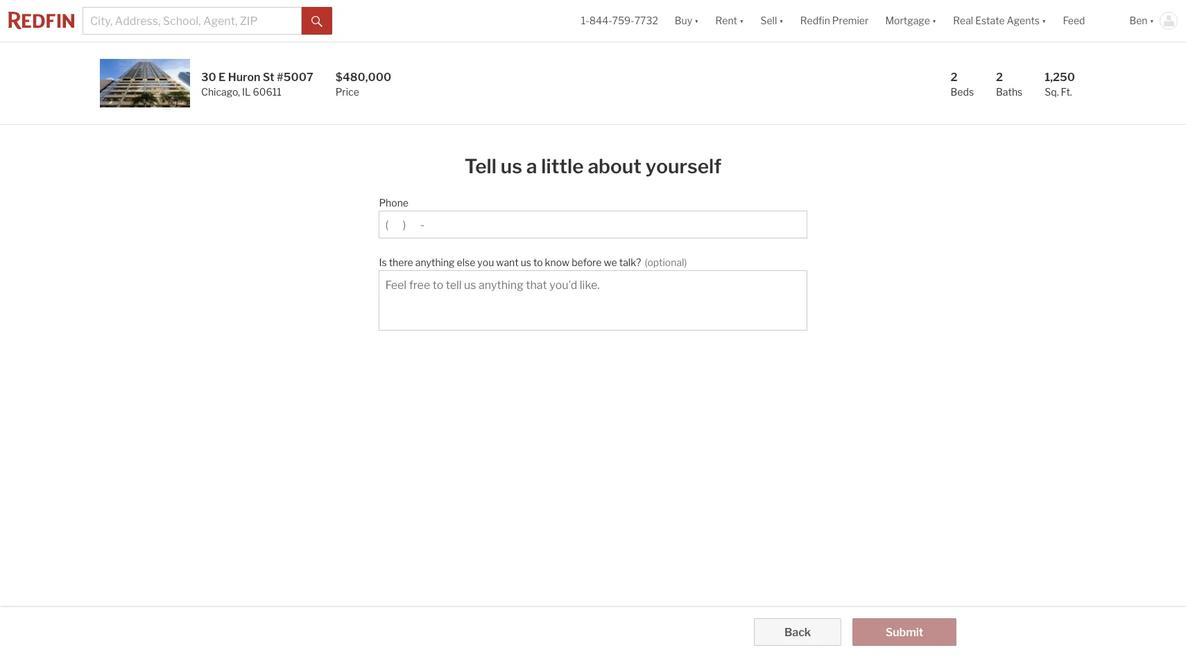 Task type: locate. For each thing, give the bounding box(es) containing it.
4 ▾ from the left
[[933, 15, 937, 27]]

3 ▾ from the left
[[780, 15, 784, 27]]

7732
[[635, 15, 659, 27]]

Phone telephone field
[[386, 219, 801, 232]]

to
[[534, 257, 543, 269]]

▾ right the agents
[[1042, 15, 1047, 27]]

estate
[[976, 15, 1005, 27]]

rent
[[716, 15, 738, 27]]

,
[[238, 86, 240, 98]]

1-
[[582, 15, 590, 27]]

2 for 2 beds
[[951, 71, 958, 84]]

real estate agents ▾
[[954, 15, 1047, 27]]

2 ▾ from the left
[[740, 15, 744, 27]]

sq.
[[1045, 86, 1060, 98]]

City, Address, School, Agent, ZIP search field
[[83, 7, 302, 35]]

30
[[201, 71, 216, 84]]

1,250 sq. ft.
[[1045, 71, 1076, 98]]

il
[[242, 86, 251, 98]]

▾ for buy ▾
[[695, 15, 699, 27]]

▾ right ben
[[1150, 15, 1155, 27]]

1 2 from the left
[[951, 71, 958, 84]]

anything
[[416, 257, 455, 269]]

us left a
[[501, 155, 523, 178]]

submit
[[886, 627, 924, 640]]

2
[[951, 71, 958, 84], [997, 71, 1004, 84]]

2 inside 2 baths
[[997, 71, 1004, 84]]

ben ▾
[[1130, 15, 1155, 27]]

rent ▾ button
[[708, 0, 753, 42]]

huron
[[228, 71, 261, 84]]

e
[[219, 71, 226, 84]]

1 vertical spatial us
[[521, 257, 532, 269]]

▾
[[695, 15, 699, 27], [740, 15, 744, 27], [780, 15, 784, 27], [933, 15, 937, 27], [1042, 15, 1047, 27], [1150, 15, 1155, 27]]

0 horizontal spatial 2
[[951, 71, 958, 84]]

▾ for rent ▾
[[740, 15, 744, 27]]

1 horizontal spatial 2
[[997, 71, 1004, 84]]

feed
[[1064, 15, 1086, 27]]

▾ right the mortgage on the top right of the page
[[933, 15, 937, 27]]

chicago
[[201, 86, 238, 98]]

baths
[[997, 86, 1023, 98]]

real estate agents ▾ link
[[954, 0, 1047, 42]]

2 inside 2 beds
[[951, 71, 958, 84]]

submit button
[[853, 619, 957, 647]]

else
[[457, 257, 476, 269]]

1 ▾ from the left
[[695, 15, 699, 27]]

buy ▾
[[675, 15, 699, 27]]

agents
[[1007, 15, 1040, 27]]

want
[[496, 257, 519, 269]]

▾ right rent
[[740, 15, 744, 27]]

#5007
[[277, 71, 314, 84]]

yourself
[[646, 155, 722, 178]]

about
[[588, 155, 642, 178]]

2 up baths
[[997, 71, 1004, 84]]

2 2 from the left
[[997, 71, 1004, 84]]

6 ▾ from the left
[[1150, 15, 1155, 27]]

ft.
[[1062, 86, 1073, 98]]

you
[[478, 257, 494, 269]]

759-
[[613, 15, 635, 27]]

a
[[527, 155, 538, 178]]

us
[[501, 155, 523, 178], [521, 257, 532, 269]]

us left to
[[521, 257, 532, 269]]

0 vertical spatial us
[[501, 155, 523, 178]]

Is there anything else you want us to know before we talk? text field
[[386, 278, 801, 324]]

price
[[336, 86, 359, 98]]

2 up beds
[[951, 71, 958, 84]]

tell us a little about yourself
[[465, 155, 722, 178]]

▾ right sell
[[780, 15, 784, 27]]

▾ right buy
[[695, 15, 699, 27]]



Task type: describe. For each thing, give the bounding box(es) containing it.
phone. required field. element
[[379, 190, 801, 211]]

2 baths
[[997, 71, 1023, 98]]

before
[[572, 257, 602, 269]]

mortgage ▾
[[886, 15, 937, 27]]

mortgage
[[886, 15, 931, 27]]

ben
[[1130, 15, 1148, 27]]

tell
[[465, 155, 497, 178]]

sell ▾ button
[[753, 0, 792, 42]]

sell ▾
[[761, 15, 784, 27]]

we
[[604, 257, 618, 269]]

talk?
[[620, 257, 642, 269]]

beds
[[951, 86, 975, 98]]

rent ▾
[[716, 15, 744, 27]]

phone
[[379, 197, 409, 209]]

there
[[389, 257, 413, 269]]

2 for 2 baths
[[997, 71, 1004, 84]]

little
[[542, 155, 584, 178]]

844-
[[590, 15, 613, 27]]

is there anything else you want us to know before we talk? element
[[379, 250, 801, 271]]

redfin premier button
[[792, 0, 878, 42]]

sell
[[761, 15, 778, 27]]

is there anything else you want us to know before we talk?
[[379, 257, 642, 269]]

1,250
[[1045, 71, 1076, 84]]

1-844-759-7732
[[582, 15, 659, 27]]

sell ▾ button
[[761, 0, 784, 42]]

5 ▾ from the left
[[1042, 15, 1047, 27]]

real
[[954, 15, 974, 27]]

30 e huron st #5007 chicago , il 60611
[[201, 71, 314, 98]]

mortgage ▾ button
[[886, 0, 937, 42]]

1-844-759-7732 link
[[582, 15, 659, 27]]

st
[[263, 71, 275, 84]]

back
[[785, 627, 812, 640]]

redfin
[[801, 15, 831, 27]]

is
[[379, 257, 387, 269]]

feed button
[[1055, 0, 1122, 42]]

$480,000
[[336, 71, 392, 84]]

redfin premier
[[801, 15, 869, 27]]

real estate agents ▾ button
[[945, 0, 1055, 42]]

▾ for sell ▾
[[780, 15, 784, 27]]

premier
[[833, 15, 869, 27]]

buy
[[675, 15, 693, 27]]

submit search image
[[312, 16, 323, 27]]

buy ▾ button
[[675, 0, 699, 42]]

$480,000 price
[[336, 71, 392, 98]]

60611
[[253, 86, 282, 98]]

rent ▾ button
[[716, 0, 744, 42]]

▾ for mortgage ▾
[[933, 15, 937, 27]]

know
[[545, 257, 570, 269]]

mortgage ▾ button
[[878, 0, 945, 42]]

back button
[[755, 619, 842, 647]]

buy ▾ button
[[667, 0, 708, 42]]

▾ for ben ▾
[[1150, 15, 1155, 27]]

2 beds
[[951, 71, 975, 98]]



Task type: vqa. For each thing, say whether or not it's contained in the screenshot.
Chicago
yes



